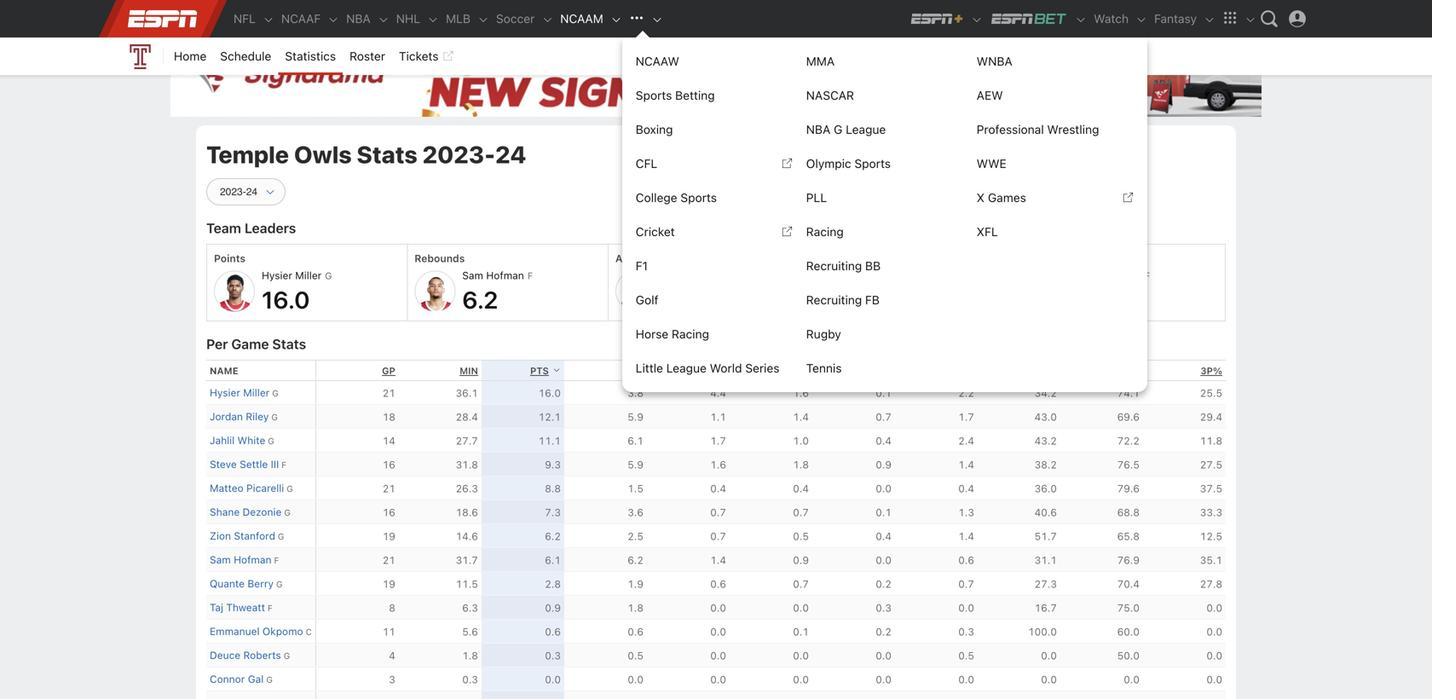 Task type: vqa. For each thing, say whether or not it's contained in the screenshot.


Task type: locate. For each thing, give the bounding box(es) containing it.
jordan riley link
[[210, 410, 269, 422]]

hysier miller image down points
[[214, 271, 255, 312]]

1 recruiting from the top
[[806, 259, 862, 273]]

g inside "jordan riley g"
[[271, 412, 278, 422]]

stats right the game
[[272, 336, 306, 352]]

24
[[495, 140, 526, 168]]

2 vertical spatial 0.1
[[793, 626, 809, 638]]

1 vertical spatial nba
[[806, 122, 831, 136]]

1 21 from the top
[[383, 387, 396, 399]]

5.9 up 1.5
[[628, 459, 644, 471]]

1 horizontal spatial sam
[[462, 270, 483, 282]]

hysier down 'name'
[[210, 387, 240, 399]]

pts link
[[530, 365, 561, 376]]

0.6 right 1.9
[[710, 578, 726, 590]]

nba right ncaaf icon
[[346, 12, 371, 26]]

settle up recruiting fb link
[[894, 270, 922, 282]]

2 horizontal spatial sports
[[855, 156, 891, 171]]

0 horizontal spatial iii
[[271, 458, 279, 470]]

0 horizontal spatial stats
[[272, 336, 306, 352]]

stats for game
[[272, 336, 306, 352]]

soccer image
[[542, 14, 554, 26]]

recruiting down recruiting bb
[[806, 293, 862, 307]]

espn bet image
[[990, 12, 1069, 26], [1075, 14, 1087, 26]]

league
[[846, 122, 886, 136], [667, 361, 707, 375]]

1.7 down 2.2
[[959, 411, 975, 423]]

0 vertical spatial sam
[[462, 270, 483, 282]]

matteo
[[210, 482, 244, 494]]

miller for g
[[243, 387, 270, 399]]

steve up fb
[[864, 270, 891, 282]]

2 vertical spatial sports
[[681, 191, 717, 205]]

gal
[[248, 673, 264, 685]]

f inside sam hofman f
[[274, 555, 279, 565]]

nba g league
[[806, 122, 886, 136]]

shane
[[210, 506, 240, 518]]

1 vertical spatial hofman
[[234, 554, 272, 566]]

1 horizontal spatial 6.1
[[628, 435, 644, 447]]

1 vertical spatial 1.7
[[710, 435, 726, 447]]

1.3
[[959, 506, 975, 518]]

1 horizontal spatial miller
[[295, 270, 322, 282]]

0 horizontal spatial miller
[[243, 387, 270, 399]]

nfl image
[[263, 14, 274, 26]]

sports down nba g league link
[[855, 156, 891, 171]]

g inside 'hysier miller g 16.0'
[[325, 270, 332, 282]]

settle down white
[[240, 458, 268, 470]]

recruiting for recruiting fb
[[806, 293, 862, 307]]

steve settle iii image
[[816, 271, 857, 312]]

0 horizontal spatial steve
[[210, 458, 237, 470]]

recruiting for recruiting bb
[[806, 259, 862, 273]]

0 vertical spatial 0.1
[[876, 387, 892, 399]]

1 vertical spatial 0.1
[[876, 506, 892, 518]]

1 5.9 from the top
[[628, 411, 644, 423]]

hofman for f
[[234, 554, 272, 566]]

g for hysier miller g
[[272, 388, 279, 398]]

nba g league link
[[800, 113, 970, 147]]

1.6 down stl link
[[793, 387, 809, 399]]

mlb
[[446, 12, 471, 26]]

nhl link
[[389, 0, 427, 38]]

1.8 inside steve settle iii 1.8
[[864, 286, 896, 314]]

g inside connor gal g
[[266, 675, 273, 685]]

emmanuel okpomo c
[[210, 625, 312, 637]]

0 horizontal spatial hysier
[[210, 387, 240, 399]]

0 vertical spatial miller
[[295, 270, 322, 282]]

hofman down stanford
[[234, 554, 272, 566]]

racing up little league world series
[[672, 327, 709, 341]]

ncaaf link
[[274, 0, 328, 38]]

2 horizontal spatial 0.9
[[876, 459, 892, 471]]

deuce roberts g
[[210, 649, 290, 661]]

6.1 up 1.5
[[628, 435, 644, 447]]

1 vertical spatial 0.2
[[876, 626, 892, 638]]

sports
[[636, 88, 672, 102], [855, 156, 891, 171], [681, 191, 717, 205]]

1 vertical spatial 16.0
[[539, 387, 561, 399]]

schedule
[[220, 49, 271, 63]]

settle for f
[[240, 458, 268, 470]]

soccer link
[[489, 0, 542, 38]]

0 vertical spatial stats
[[357, 140, 418, 168]]

5.9 for 1.6
[[628, 459, 644, 471]]

more sports image
[[651, 14, 663, 26]]

0 vertical spatial 1.7
[[959, 411, 975, 423]]

more espn image
[[1218, 6, 1243, 32], [1245, 14, 1257, 26]]

sports down cfl link
[[681, 191, 717, 205]]

2 recruiting from the top
[[806, 293, 862, 307]]

16.0 down the pts link at the bottom of the page
[[539, 387, 561, 399]]

0.9
[[876, 459, 892, 471], [793, 554, 809, 566], [545, 602, 561, 614]]

0 vertical spatial recruiting
[[806, 259, 862, 273]]

g for zion stanford g
[[278, 532, 284, 541]]

0 vertical spatial hofman
[[486, 270, 524, 282]]

0 vertical spatial nba
[[346, 12, 371, 26]]

xfl
[[977, 225, 998, 239]]

ncaaf image
[[328, 14, 340, 26]]

2 vertical spatial 21
[[383, 554, 396, 566]]

6.2 up 1.9
[[628, 554, 644, 566]]

f for sam hofman f
[[274, 555, 279, 565]]

sam for 6.2
[[462, 270, 483, 282]]

hysier miller image
[[214, 271, 255, 312], [616, 271, 656, 312]]

1 horizontal spatial league
[[846, 122, 886, 136]]

f link
[[1017, 245, 1225, 321]]

34.2
[[1035, 387, 1057, 399]]

g inside the jahlil white g
[[268, 436, 274, 446]]

1 0.2 from the top
[[876, 578, 892, 590]]

global navigation element
[[119, 0, 1313, 392]]

recruiting up recruiting fb
[[806, 259, 862, 273]]

21 for 31.7
[[383, 554, 396, 566]]

16.0
[[262, 286, 310, 314], [539, 387, 561, 399]]

1 vertical spatial 0.9
[[793, 554, 809, 566]]

6.2 right sam hofman icon
[[462, 286, 498, 314]]

0 vertical spatial hysier
[[262, 270, 292, 282]]

olympic
[[806, 156, 852, 171]]

nfl
[[234, 12, 256, 26]]

1 vertical spatial 19
[[383, 578, 396, 590]]

hysier miller image down assists
[[616, 271, 656, 312]]

0 horizontal spatial 1.7
[[710, 435, 726, 447]]

c
[[306, 627, 312, 637]]

2 horizontal spatial 6.2
[[628, 554, 644, 566]]

1 horizontal spatial more espn image
[[1245, 14, 1257, 26]]

min
[[460, 365, 478, 376]]

0.1 for 2.2
[[876, 387, 892, 399]]

11.5
[[456, 578, 478, 590]]

0 vertical spatial 6.2
[[462, 286, 498, 314]]

0 vertical spatial 21
[[383, 387, 396, 399]]

0 vertical spatial 19
[[383, 530, 396, 542]]

1 16 from the top
[[383, 459, 396, 471]]

miller down leaders
[[295, 270, 322, 282]]

0 vertical spatial iii
[[925, 270, 933, 282]]

sam hofman image
[[415, 271, 456, 312]]

0 horizontal spatial more espn image
[[1218, 6, 1243, 32]]

0 horizontal spatial hofman
[[234, 554, 272, 566]]

0 horizontal spatial sports
[[636, 88, 672, 102]]

1 horizontal spatial steve
[[864, 270, 891, 282]]

0 horizontal spatial espn bet image
[[990, 12, 1069, 26]]

18
[[383, 411, 396, 423]]

1 horizontal spatial hofman
[[486, 270, 524, 282]]

cricket link
[[629, 215, 800, 249]]

stats for owls
[[357, 140, 418, 168]]

x games
[[977, 191, 1026, 205]]

5.9
[[628, 411, 644, 423], [628, 459, 644, 471]]

fantasy
[[1155, 12, 1197, 26]]

assists
[[616, 253, 652, 264]]

nba for nba
[[346, 12, 371, 26]]

fantasy link
[[1148, 0, 1204, 38]]

espn bet image up wnba link
[[990, 12, 1069, 26]]

3 21 from the top
[[383, 554, 396, 566]]

steve for f
[[210, 458, 237, 470]]

connor gal link
[[210, 673, 264, 685]]

statistics link
[[278, 38, 343, 75]]

min link
[[460, 365, 478, 376]]

1 vertical spatial racing
[[672, 327, 709, 341]]

1 vertical spatial miller
[[243, 387, 270, 399]]

0 vertical spatial 16
[[383, 459, 396, 471]]

pts
[[530, 365, 549, 376]]

g for shane dezonie g
[[284, 508, 291, 517]]

g inside matteo picarelli g
[[287, 484, 293, 494]]

1.8 down the recruiting bb link
[[864, 286, 896, 314]]

iii up recruiting fb link
[[925, 270, 933, 282]]

steve inside steve settle iii 1.8
[[864, 270, 891, 282]]

1 vertical spatial steve
[[210, 458, 237, 470]]

miller up riley
[[243, 387, 270, 399]]

g for jahlil white g
[[268, 436, 274, 446]]

1 vertical spatial 21
[[383, 483, 396, 494]]

sam down the rebounds
[[462, 270, 483, 282]]

1.9
[[628, 578, 644, 590]]

1 horizontal spatial racing
[[806, 225, 844, 239]]

50.0
[[1118, 650, 1140, 662]]

11
[[383, 626, 396, 638]]

1 vertical spatial settle
[[240, 458, 268, 470]]

2 hysier miller image from the left
[[616, 271, 656, 312]]

16.0 up "per game stats"
[[262, 286, 310, 314]]

1 vertical spatial 6.1
[[545, 554, 561, 566]]

31.1
[[1035, 554, 1057, 566]]

wnba
[[977, 54, 1013, 68]]

0 vertical spatial 5.9
[[628, 411, 644, 423]]

miller
[[295, 270, 322, 282], [243, 387, 270, 399]]

1.7 down 1.1
[[710, 435, 726, 447]]

f inside sam hofman f 6.2
[[528, 270, 533, 282]]

21 for 26.3
[[383, 483, 396, 494]]

29.4
[[1200, 411, 1223, 423]]

1 vertical spatial 6.2
[[545, 530, 561, 542]]

1 horizontal spatial iii
[[925, 270, 933, 282]]

100.0
[[1028, 626, 1057, 638]]

hysier down leaders
[[262, 270, 292, 282]]

0 vertical spatial league
[[846, 122, 886, 136]]

3.6
[[628, 506, 644, 518]]

mlb image
[[477, 14, 489, 26]]

hofman right sam hofman icon
[[486, 270, 524, 282]]

steve down jahlil
[[210, 458, 237, 470]]

2 vertical spatial 0.9
[[545, 602, 561, 614]]

0 vertical spatial 6.1
[[628, 435, 644, 447]]

advertisement element
[[171, 32, 1262, 117]]

f inside taj thweatt f
[[268, 603, 273, 613]]

sam down zion
[[210, 554, 231, 566]]

tennis link
[[800, 351, 970, 385]]

0 vertical spatial settle
[[894, 270, 922, 282]]

nhl
[[396, 12, 420, 26]]

owls
[[294, 140, 352, 168]]

0 vertical spatial 16.0
[[262, 286, 310, 314]]

1 vertical spatial sports
[[855, 156, 891, 171]]

1 horizontal spatial 1.6
[[793, 387, 809, 399]]

0 horizontal spatial 1.6
[[710, 459, 726, 471]]

nhl image
[[427, 14, 439, 26]]

1 horizontal spatial 16.0
[[539, 387, 561, 399]]

2 19 from the top
[[383, 578, 396, 590]]

stats right owls
[[357, 140, 418, 168]]

2.4
[[959, 435, 975, 447]]

5.6
[[462, 626, 478, 638]]

0 horizontal spatial 6.2
[[462, 286, 498, 314]]

1.4
[[793, 411, 809, 423], [959, 459, 975, 471], [959, 530, 975, 542], [710, 554, 726, 566]]

1 vertical spatial 5.9
[[628, 459, 644, 471]]

5.9 down 3.8
[[628, 411, 644, 423]]

1 vertical spatial league
[[667, 361, 707, 375]]

steve settle iii 1.8
[[864, 270, 933, 314]]

mma
[[806, 54, 835, 68]]

hysier inside 'hysier miller g 16.0'
[[262, 270, 292, 282]]

0 horizontal spatial nba
[[346, 12, 371, 26]]

1 horizontal spatial hysier
[[262, 270, 292, 282]]

sports up boxing on the left of the page
[[636, 88, 672, 102]]

reb link
[[625, 365, 644, 376]]

0 horizontal spatial sam
[[210, 554, 231, 566]]

league up the olympic sports
[[846, 122, 886, 136]]

per
[[206, 336, 228, 352]]

0 horizontal spatial settle
[[240, 458, 268, 470]]

0.1 for 1.3
[[876, 506, 892, 518]]

1 vertical spatial hysier
[[210, 387, 240, 399]]

g inside hysier miller g
[[272, 388, 279, 398]]

21 up 8
[[383, 554, 396, 566]]

1 19 from the top
[[383, 530, 396, 542]]

series
[[745, 361, 780, 375]]

hysier miller g
[[210, 387, 279, 399]]

thweatt
[[226, 601, 265, 613]]

0 vertical spatial racing
[[806, 225, 844, 239]]

g inside deuce roberts g
[[284, 651, 290, 661]]

nba up the olympic
[[806, 122, 831, 136]]

0 vertical spatial sports
[[636, 88, 672, 102]]

espn bet image left watch
[[1075, 14, 1087, 26]]

g inside shane dezonie g
[[284, 508, 291, 517]]

per game stats
[[206, 336, 306, 352]]

1 horizontal spatial settle
[[894, 270, 922, 282]]

25.5
[[1200, 387, 1223, 399]]

miller inside 'hysier miller g 16.0'
[[295, 270, 322, 282]]

2 21 from the top
[[383, 483, 396, 494]]

79.6
[[1118, 483, 1140, 494]]

1.8 down 1.9
[[628, 602, 644, 614]]

2 16 from the top
[[383, 506, 396, 518]]

iii for f
[[271, 458, 279, 470]]

19 for 14.6
[[383, 530, 396, 542]]

0 horizontal spatial 16.0
[[262, 286, 310, 314]]

little league world series
[[636, 361, 780, 375]]

0 horizontal spatial hysier miller image
[[214, 271, 255, 312]]

g inside quante berry g
[[276, 579, 283, 589]]

mlb link
[[439, 0, 477, 38]]

0 horizontal spatial racing
[[672, 327, 709, 341]]

ncaam
[[560, 12, 603, 26]]

70.4
[[1118, 578, 1140, 590]]

21 for 36.1
[[383, 387, 396, 399]]

2 5.9 from the top
[[628, 459, 644, 471]]

0 vertical spatial 0.2
[[876, 578, 892, 590]]

0.3
[[876, 602, 892, 614], [959, 626, 975, 638], [545, 650, 561, 662], [462, 674, 478, 685]]

1 vertical spatial 16
[[383, 506, 396, 518]]

jahlil white g
[[210, 434, 274, 446]]

2 vertical spatial 6.2
[[628, 554, 644, 566]]

league left ast link
[[667, 361, 707, 375]]

1.8 down the 5.6
[[462, 650, 478, 662]]

21 down 14
[[383, 483, 396, 494]]

1 horizontal spatial sports
[[681, 191, 717, 205]]

iii up the picarelli
[[271, 458, 279, 470]]

sam inside sam hofman f 6.2
[[462, 270, 483, 282]]

1 vertical spatial sam
[[210, 554, 231, 566]]

sam hofman link
[[210, 554, 272, 566]]

1 vertical spatial recruiting
[[806, 293, 862, 307]]

0.5
[[793, 530, 809, 542], [628, 650, 644, 662], [959, 650, 975, 662]]

1 horizontal spatial 6.2
[[545, 530, 561, 542]]

76.5
[[1118, 459, 1140, 471]]

6.2 down 7.3
[[545, 530, 561, 542]]

1 horizontal spatial stats
[[357, 140, 418, 168]]

0.0
[[876, 483, 892, 494], [876, 554, 892, 566], [710, 602, 726, 614], [793, 602, 809, 614], [959, 602, 975, 614], [1207, 602, 1223, 614], [710, 626, 726, 638], [1207, 626, 1223, 638], [710, 650, 726, 662], [793, 650, 809, 662], [876, 650, 892, 662], [1041, 650, 1057, 662], [1207, 650, 1223, 662], [545, 674, 561, 685], [628, 674, 644, 685], [710, 674, 726, 685], [793, 674, 809, 685], [876, 674, 892, 685], [959, 674, 975, 685], [1041, 674, 1057, 685], [1124, 674, 1140, 685], [1207, 674, 1223, 685]]

hysier
[[262, 270, 292, 282], [210, 387, 240, 399]]

f
[[528, 270, 533, 282], [1145, 270, 1150, 282], [282, 460, 287, 470], [274, 555, 279, 565], [268, 603, 273, 613]]

6.2
[[462, 286, 498, 314], [545, 530, 561, 542], [628, 554, 644, 566]]

racing link
[[800, 215, 970, 249]]

berry
[[248, 578, 274, 590]]

sports inside "link"
[[681, 191, 717, 205]]

4.4
[[710, 387, 726, 399]]

iii inside steve settle iii 1.8
[[925, 270, 933, 282]]

0 horizontal spatial league
[[667, 361, 707, 375]]

6.1 up 2.8
[[545, 554, 561, 566]]

1 vertical spatial iii
[[271, 458, 279, 470]]

g inside zion stanford g
[[278, 532, 284, 541]]

hofman inside sam hofman f 6.2
[[486, 270, 524, 282]]

racing up steals
[[806, 225, 844, 239]]

1 horizontal spatial nba
[[806, 122, 831, 136]]

21 down gp 'link' in the bottom left of the page
[[383, 387, 396, 399]]

rugby link
[[800, 317, 970, 351]]

1.6 down 1.1
[[710, 459, 726, 471]]

settle inside steve settle iii 1.8
[[894, 270, 922, 282]]

g for connor gal g
[[266, 675, 273, 685]]

1 horizontal spatial 0.5
[[793, 530, 809, 542]]

0.6
[[959, 554, 975, 566], [710, 578, 726, 590], [545, 626, 561, 638], [628, 626, 644, 638]]

1 horizontal spatial hysier miller image
[[616, 271, 656, 312]]

2 0.2 from the top
[[876, 626, 892, 638]]

soccer
[[496, 12, 535, 26]]

1.1
[[710, 411, 726, 423]]



Task type: describe. For each thing, give the bounding box(es) containing it.
miller for 16.0
[[295, 270, 322, 282]]

wwe
[[977, 156, 1007, 171]]

g for hysier miller g 16.0
[[325, 270, 332, 282]]

14
[[383, 435, 396, 447]]

72.2
[[1118, 435, 1140, 447]]

college
[[636, 191, 678, 205]]

nba for nba g league
[[806, 122, 831, 136]]

69.6
[[1118, 411, 1140, 423]]

team leaders element
[[206, 244, 1226, 321]]

27.3
[[1035, 578, 1057, 590]]

olympic sports
[[806, 156, 891, 171]]

world
[[710, 361, 742, 375]]

ncaam image
[[610, 14, 622, 26]]

games
[[988, 191, 1026, 205]]

38.2
[[1035, 459, 1057, 471]]

gp link
[[382, 365, 396, 376]]

12.5
[[1200, 530, 1223, 542]]

horse racing
[[636, 327, 709, 341]]

0 vertical spatial 0.9
[[876, 459, 892, 471]]

0.2 for 0.7
[[876, 578, 892, 590]]

statistics
[[285, 49, 336, 63]]

14.6
[[456, 530, 478, 542]]

horse
[[636, 327, 669, 341]]

home
[[174, 49, 207, 63]]

watch
[[1094, 12, 1129, 26]]

jahlil white link
[[210, 434, 265, 446]]

wwe link
[[970, 147, 1141, 181]]

f inside f "link"
[[1145, 270, 1150, 282]]

0.6 down "1.3"
[[959, 554, 975, 566]]

g for deuce roberts g
[[284, 651, 290, 661]]

pll
[[806, 191, 827, 205]]

stanford
[[234, 530, 275, 542]]

name
[[210, 365, 238, 376]]

g for quante berry g
[[276, 579, 283, 589]]

espn+ image
[[910, 12, 965, 26]]

emmanuel
[[210, 625, 260, 637]]

hysier miller g 16.0
[[262, 270, 332, 314]]

2.2
[[959, 387, 975, 399]]

35.1
[[1200, 554, 1223, 566]]

sports for college sports
[[681, 191, 717, 205]]

dezonie
[[243, 506, 282, 518]]

0 horizontal spatial 6.1
[[545, 554, 561, 566]]

jahlil
[[210, 434, 235, 446]]

taj thweatt f
[[210, 601, 273, 613]]

gp
[[382, 365, 396, 376]]

60.0
[[1118, 626, 1140, 638]]

3p%
[[1201, 365, 1223, 376]]

hofman for 6.2
[[486, 270, 524, 282]]

1.8 down 1.0
[[793, 459, 809, 471]]

1 horizontal spatial espn bet image
[[1075, 14, 1087, 26]]

ncaaw
[[636, 54, 679, 68]]

hysier for 16.0
[[262, 270, 292, 282]]

1 vertical spatial 1.6
[[710, 459, 726, 471]]

f for taj thweatt f
[[268, 603, 273, 613]]

roberts
[[243, 649, 281, 661]]

college sports link
[[629, 181, 800, 215]]

settle for 1.8
[[894, 270, 922, 282]]

g for matteo picarelli g
[[287, 484, 293, 494]]

shane dezonie link
[[210, 506, 282, 518]]

ncaaw link
[[629, 44, 800, 78]]

picarelli
[[246, 482, 284, 494]]

19 for 11.5
[[383, 578, 396, 590]]

profile management image
[[1289, 10, 1306, 27]]

schedule link
[[213, 38, 278, 75]]

2 horizontal spatial 0.5
[[959, 650, 975, 662]]

jordan riley g
[[210, 410, 278, 422]]

1 horizontal spatial 1.7
[[959, 411, 975, 423]]

0 horizontal spatial 0.9
[[545, 602, 561, 614]]

iii for 1.8
[[925, 270, 933, 282]]

connor gal g
[[210, 673, 273, 685]]

assists link
[[608, 245, 808, 321]]

0.6 down 2.8
[[545, 626, 561, 638]]

steve for 1.8
[[864, 270, 891, 282]]

matteo picarelli g
[[210, 482, 293, 494]]

51.7
[[1035, 530, 1057, 542]]

professional wrestling
[[977, 122, 1099, 136]]

0 vertical spatial 1.6
[[793, 387, 809, 399]]

0.6 down 1.9
[[628, 626, 644, 638]]

40.6
[[1035, 506, 1057, 518]]

1 horizontal spatial 0.9
[[793, 554, 809, 566]]

riley
[[246, 410, 269, 422]]

1 hysier miller image from the left
[[214, 271, 255, 312]]

standings page main content
[[196, 125, 1236, 699]]

racing inside horse racing link
[[672, 327, 709, 341]]

hysier miller link
[[210, 387, 270, 399]]

nfl link
[[227, 0, 263, 38]]

nba link
[[340, 0, 378, 38]]

tickets
[[399, 49, 439, 63]]

watch image
[[1136, 14, 1148, 26]]

43.0
[[1035, 411, 1057, 423]]

leaders
[[245, 220, 296, 236]]

2023-
[[423, 140, 495, 168]]

fantasy image
[[1204, 14, 1216, 26]]

racing inside racing link
[[806, 225, 844, 239]]

nba image
[[378, 14, 389, 26]]

quante
[[210, 578, 245, 590]]

16 for 31.8
[[383, 459, 396, 471]]

hysier for g
[[210, 387, 240, 399]]

6.3
[[462, 602, 478, 614]]

0.2 for 0.3
[[876, 626, 892, 638]]

shane dezonie g
[[210, 506, 291, 518]]

43.2
[[1035, 435, 1057, 447]]

g for jordan riley g
[[271, 412, 278, 422]]

white
[[238, 434, 265, 446]]

f1
[[636, 259, 648, 273]]

recruiting fb link
[[800, 283, 970, 317]]

sports betting link
[[629, 78, 800, 113]]

reb
[[625, 365, 644, 376]]

27.5
[[1200, 459, 1223, 471]]

espn more sports home page image
[[624, 6, 650, 32]]

16 for 18.6
[[383, 506, 396, 518]]

okpomo
[[263, 625, 303, 637]]

espn plus image
[[971, 14, 983, 26]]

roster
[[350, 49, 385, 63]]

16.0 inside 'hysier miller g 16.0'
[[262, 286, 310, 314]]

tennis
[[806, 361, 842, 375]]

6.2 inside sam hofman f 6.2
[[462, 286, 498, 314]]

emmanuel okpomo link
[[210, 625, 303, 637]]

5.9 for 1.1
[[628, 411, 644, 423]]

26.3
[[456, 483, 478, 494]]

sports for olympic sports
[[855, 156, 891, 171]]

aew link
[[970, 78, 1141, 113]]

f for sam hofman f 6.2
[[528, 270, 533, 282]]

f inside steve settle iii f
[[282, 460, 287, 470]]

xfl link
[[970, 215, 1141, 249]]

8
[[389, 602, 396, 614]]

mma link
[[800, 44, 970, 78]]

sam for f
[[210, 554, 231, 566]]

external link image
[[442, 46, 454, 67]]

golf
[[636, 293, 659, 307]]

team
[[206, 220, 241, 236]]

zion
[[210, 530, 231, 542]]

jordan
[[210, 410, 243, 422]]

0 horizontal spatial 0.5
[[628, 650, 644, 662]]

x games link
[[970, 181, 1141, 215]]

hysier miller image inside the "assists" link
[[616, 271, 656, 312]]

4
[[389, 650, 396, 662]]



